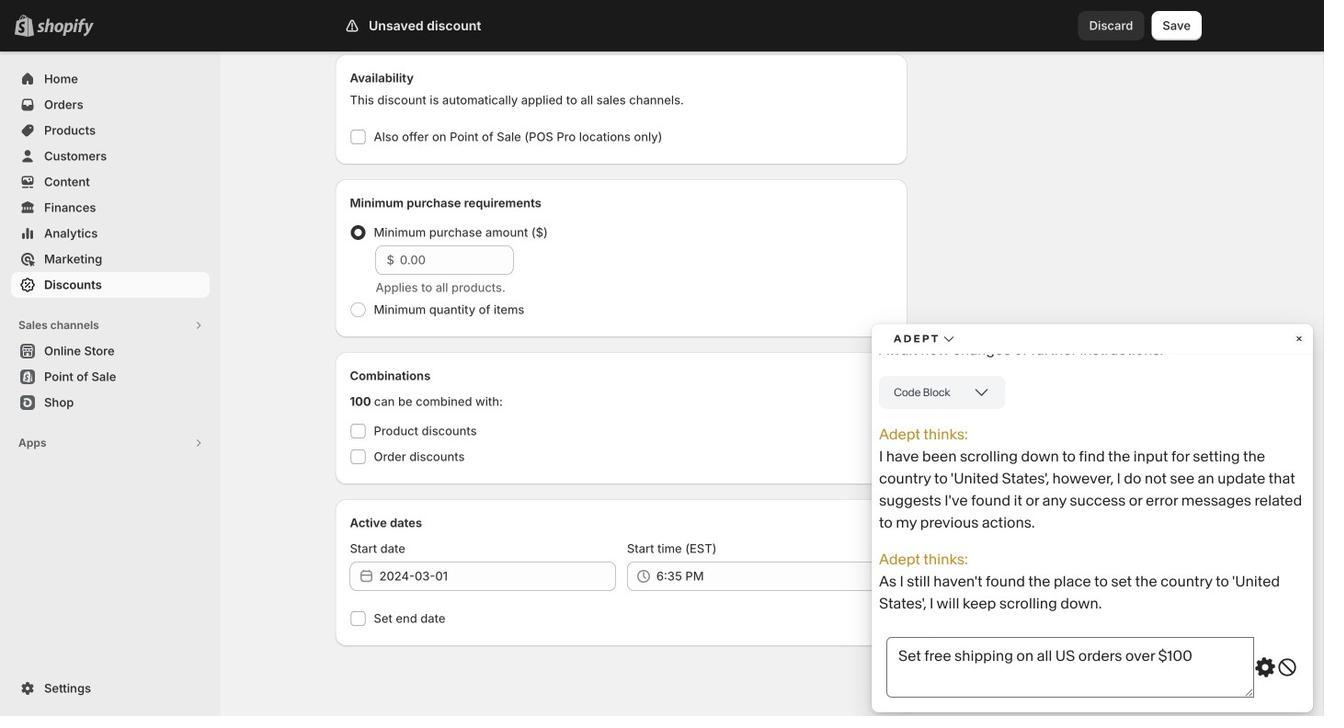Task type: describe. For each thing, give the bounding box(es) containing it.
YYYY-MM-DD text field
[[379, 562, 616, 591]]



Task type: vqa. For each thing, say whether or not it's contained in the screenshot.
Shopify image
yes



Task type: locate. For each thing, give the bounding box(es) containing it.
shopify image
[[37, 18, 94, 37]]

Enter time text field
[[657, 562, 893, 591]]

0.00 text field
[[400, 246, 514, 275]]



